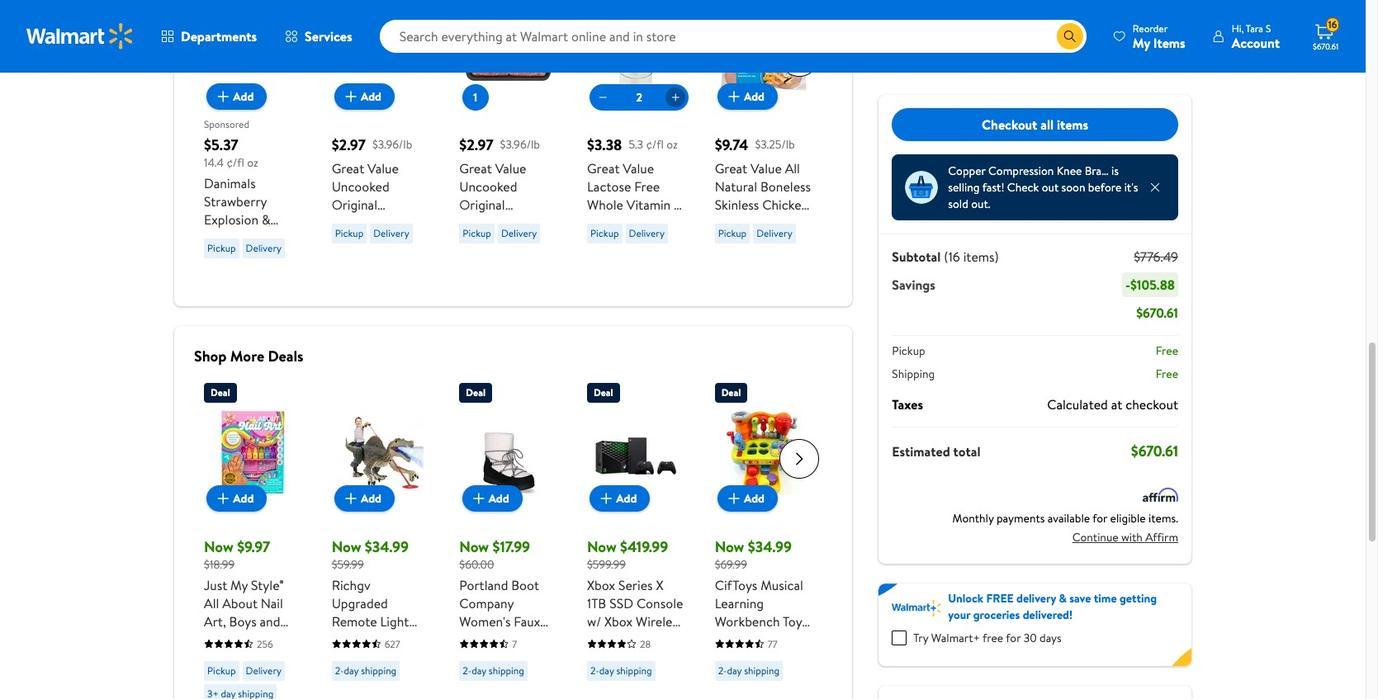 Task type: describe. For each thing, give the bounding box(es) containing it.
now $419.99 group
[[587, 377, 685, 700]]

affirm
[[1146, 529, 1179, 546]]

for for free
[[1006, 630, 1021, 647]]

pickup for breasts,
[[718, 227, 747, 241]]

free for shipping
[[1156, 366, 1179, 382]]

1 horizontal spatial control
[[380, 667, 425, 685]]

Search search field
[[380, 20, 1087, 53]]

256
[[257, 638, 273, 652]]

count
[[204, 301, 240, 319]]

add button inside now $419.99 group
[[590, 486, 650, 512]]

$599.99
[[587, 557, 626, 573]]

$776.49
[[1134, 248, 1179, 266]]

2- for now $34.99 $69.99 ciftoys musical learning workbench toy for kids construction work bench building
[[718, 664, 727, 678]]

w/
[[587, 613, 602, 631]]

monthly payments available for eligible items. continue with affirm
[[953, 511, 1179, 546]]

it's
[[1125, 179, 1139, 196]]

walmart image
[[26, 23, 134, 50]]

deal for now $17.99
[[466, 386, 486, 400]]

time
[[1094, 591, 1117, 607]]

add to cart image for $9.74
[[724, 87, 744, 107]]

-
[[1126, 276, 1131, 294]]

bra...
[[1085, 163, 1109, 179]]

natural
[[715, 178, 758, 196]]

walmart plus image
[[892, 600, 942, 617]]

28
[[640, 638, 651, 652]]

$34.99 for now $34.99 $59.99 richgv upgraded remote light control dinosaur， remote control dinosaur.
[[365, 537, 409, 558]]

fast!
[[983, 179, 1005, 196]]

reorder my items
[[1133, 21, 1186, 52]]

¢/fl inside $3.38 5.3 ¢/fl oz great value lactose free whole vitamin d milk, half gallon, 64 fl oz
[[646, 136, 664, 153]]

calculated
[[1048, 396, 1109, 414]]

affirm image
[[1144, 488, 1179, 502]]

services
[[305, 27, 352, 45]]

delivery for mixed
[[246, 241, 282, 255]]

2 remote from the top
[[332, 667, 377, 685]]

oz inside sponsored $5.37 14.4 ¢/fl oz danimals strawberry explosion & mixed berry variety pack smoothies, 3.1 fl. oz. bottles, 12 count
[[247, 155, 258, 171]]

great for great value all natural boneless skinless chicken breasts, 3 lb (frozen)
[[715, 160, 748, 178]]

check
[[1008, 179, 1040, 196]]

hi,
[[1232, 21, 1244, 35]]

now $17.99 $60.00 portland boot company women's faux shearling winter boots
[[460, 537, 554, 667]]

$59.99
[[332, 557, 364, 573]]

girls,
[[204, 631, 234, 649]]

for inside now $34.99 $69.99 ciftoys musical learning workbench toy for kids construction work bench building
[[715, 631, 732, 649]]

explosion
[[204, 210, 259, 229]]

$34.99 for now $34.99 $69.99 ciftoys musical learning workbench toy for kids construction work bench building
[[748, 537, 792, 558]]

1 now $34.99 group from the left
[[332, 377, 430, 700]]

now for now $17.99 $60.00 portland boot company women's faux shearling winter boots
[[460, 537, 489, 558]]

reorder
[[1133, 21, 1168, 35]]

and
[[260, 613, 280, 631]]

delivery for links
[[501, 227, 537, 241]]

$9.97
[[237, 537, 270, 558]]

original for patties
[[332, 196, 378, 214]]

now for now $34.99 $59.99 richgv upgraded remote light control dinosaur， remote control dinosaur.
[[332, 537, 361, 558]]

now $17.99 group
[[460, 377, 558, 688]]

items
[[1154, 33, 1186, 52]]

$2.97 $3.96/lb great value uncooked original breakfast pork sausage links 12 oz package
[[460, 135, 552, 269]]

at
[[1112, 396, 1123, 414]]

$3.96/lb for great value uncooked original breakfast pork sausage links 12 oz package
[[500, 136, 540, 153]]

links
[[509, 232, 537, 250]]

$17.99
[[493, 537, 530, 558]]

subtotal (16 items)
[[892, 248, 999, 266]]

pickup inside now $9.97 group
[[207, 664, 236, 678]]

child,
[[237, 631, 270, 649]]

add to cart image inside $5.37 group
[[213, 87, 233, 107]]

delivery for patties
[[374, 227, 409, 241]]

close nudge image
[[1149, 181, 1162, 194]]

strawberry
[[204, 192, 267, 210]]

1
[[473, 89, 478, 106]]

learning
[[715, 595, 764, 613]]

increase quantity great value lactose free whole vitamin d milk, half gallon, 64 fl oz, current quantity 2 image
[[669, 91, 683, 104]]

sponsored
[[204, 117, 249, 131]]

$3.38 group
[[587, 0, 689, 250]]

14.4
[[204, 155, 224, 171]]

subtotal
[[892, 248, 941, 266]]

is
[[1112, 163, 1119, 179]]

$69.99
[[715, 557, 748, 573]]

my inside now $9.97 $18.99 just my style® all about nail art, boys and girls, child, ages 6
[[231, 576, 248, 595]]

patties
[[381, 232, 420, 250]]

my inside reorder my items
[[1133, 33, 1151, 52]]

12 for great value uncooked original breakfast pork sausage links 12 oz package
[[540, 232, 552, 250]]

more
[[230, 346, 264, 367]]

add to cart image for now $17.99
[[469, 489, 489, 509]]

free for pickup
[[1156, 343, 1179, 359]]

oz right 'fl'
[[617, 232, 630, 250]]

2-day shipping for now $17.99 $60.00 portland boot company women's faux shearling winter boots
[[463, 664, 524, 678]]

save
[[1070, 591, 1092, 607]]

$419.99
[[620, 537, 668, 558]]

continue with affirm link
[[1073, 525, 1179, 551]]

ages
[[273, 631, 301, 649]]

shearling
[[460, 631, 512, 649]]

women's
[[460, 613, 511, 631]]

pickup for mixed
[[207, 241, 236, 255]]

next slide for horizontalscrollerrecommendations list image
[[780, 440, 820, 479]]

mixed
[[204, 229, 239, 247]]

breakfast for patties
[[332, 214, 386, 232]]

s
[[1266, 21, 1272, 35]]

delivery for vitamin
[[629, 227, 665, 241]]

company
[[460, 595, 514, 613]]

bottles,
[[226, 283, 270, 301]]

2 vertical spatial $670.61
[[1132, 441, 1179, 462]]

add to cart image for now $34.99
[[341, 489, 361, 509]]

departments button
[[147, 17, 271, 56]]

package for patties
[[362, 250, 410, 269]]

items)
[[964, 248, 999, 266]]

add for add button under 'services'
[[361, 89, 382, 105]]

savings
[[892, 276, 936, 294]]

2 now $34.99 group from the left
[[715, 377, 813, 700]]

free
[[983, 630, 1004, 647]]

for for available
[[1093, 511, 1108, 527]]

checkout all items button
[[892, 108, 1179, 141]]

add for add button within $9.74 group
[[744, 89, 765, 105]]

items
[[1057, 115, 1089, 134]]

just
[[204, 576, 227, 595]]

add for add button inside the now $419.99 group
[[617, 491, 637, 507]]

shipping for now $419.99 $599.99 xbox series x 1tb ssd console w/ xbox wireless controller carbon black extra xbox wi
[[617, 664, 652, 678]]

milk,
[[587, 214, 614, 232]]

taxes
[[892, 396, 924, 414]]

berry
[[242, 229, 273, 247]]

2-day shipping for now $419.99 $599.99 xbox series x 1tb ssd console w/ xbox wireless controller carbon black extra xbox wi
[[591, 664, 652, 678]]

account
[[1232, 33, 1280, 52]]

value for great value uncooked original breakfast pork sausage links 12 oz package
[[495, 160, 527, 178]]

day for now $419.99 $599.99 xbox series x 1tb ssd console w/ xbox wireless controller carbon black extra xbox wi
[[600, 664, 614, 678]]

continue
[[1073, 529, 1119, 546]]

great for great value uncooked original breakfast pork sausage patties 12 oz package
[[332, 160, 364, 178]]

oz inside $2.97 $3.96/lb great value uncooked original breakfast pork sausage links 12 oz package
[[460, 250, 472, 269]]

delivery
[[1017, 591, 1057, 607]]

oz right 5.3
[[667, 136, 678, 153]]

monthly
[[953, 511, 994, 527]]

2- for now $419.99 $599.99 xbox series x 1tb ssd console w/ xbox wireless controller carbon black extra xbox wi
[[591, 664, 600, 678]]

series
[[619, 576, 653, 595]]

great for great value uncooked original breakfast pork sausage links 12 oz package
[[460, 160, 492, 178]]

shop more deals
[[194, 346, 304, 367]]

2-day shipping for now $34.99 $69.99 ciftoys musical learning workbench toy for kids construction work bench building
[[718, 664, 780, 678]]

sponsored $5.37 14.4 ¢/fl oz danimals strawberry explosion & mixed berry variety pack smoothies, 3.1 fl. oz. bottles, 12 count
[[204, 117, 300, 319]]

$2.97 for great value uncooked original breakfast pork sausage patties 12 oz package
[[332, 135, 366, 155]]

now for now $419.99 $599.99 xbox series x 1tb ssd console w/ xbox wireless controller carbon black extra xbox wi
[[587, 537, 617, 558]]

free
[[987, 591, 1014, 607]]

great inside $3.38 5.3 ¢/fl oz great value lactose free whole vitamin d milk, half gallon, 64 fl oz
[[587, 160, 620, 178]]

day for now $34.99 $59.99 richgv upgraded remote light control dinosaur， remote control dinosaur.
[[344, 664, 359, 678]]

add to cart image up $69.99
[[724, 489, 744, 509]]

your
[[949, 607, 971, 624]]

uncooked for great value uncooked original breakfast pork sausage links 12 oz package
[[460, 178, 517, 196]]

items.
[[1149, 511, 1179, 527]]

$3.38 5.3 ¢/fl oz great value lactose free whole vitamin d milk, half gallon, 64 fl oz
[[587, 135, 685, 250]]

controller
[[587, 631, 646, 649]]

oz.
[[204, 283, 223, 301]]

1 vertical spatial xbox
[[605, 613, 633, 631]]

¢/fl inside sponsored $5.37 14.4 ¢/fl oz danimals strawberry explosion & mixed berry variety pack smoothies, 3.1 fl. oz. bottles, 12 count
[[227, 155, 244, 171]]

Walmart Site-Wide search field
[[380, 20, 1087, 53]]

now $419.99 $599.99 xbox series x 1tb ssd console w/ xbox wireless controller carbon black extra xbox wi
[[587, 537, 684, 700]]

2- for now $17.99 $60.00 portland boot company women's faux shearling winter boots
[[463, 664, 472, 678]]

add button inside $9.74 group
[[718, 84, 778, 110]]

free inside $3.38 5.3 ¢/fl oz great value lactose free whole vitamin d milk, half gallon, 64 fl oz
[[635, 178, 660, 196]]

knee
[[1057, 163, 1082, 179]]

delivered!
[[1023, 607, 1073, 624]]

$18.99
[[204, 557, 235, 573]]

delivery for breasts,
[[757, 227, 793, 241]]

value inside $3.38 5.3 ¢/fl oz great value lactose free whole vitamin d milk, half gallon, 64 fl oz
[[623, 160, 654, 178]]

5.3
[[629, 136, 644, 153]]

upgraded
[[332, 595, 388, 613]]

2-day shipping for now $34.99 $59.99 richgv upgraded remote light control dinosaur， remote control dinosaur.
[[335, 664, 397, 678]]



Task type: locate. For each thing, give the bounding box(es) containing it.
add button down 'services'
[[335, 84, 395, 110]]

0 vertical spatial remote
[[332, 613, 377, 631]]

add button up the $59.99
[[335, 486, 395, 512]]

oz left links on the top left of the page
[[460, 250, 472, 269]]

deal inside now $17.99 group
[[466, 386, 486, 400]]

add
[[233, 89, 254, 105], [361, 89, 382, 105], [744, 89, 765, 105], [233, 491, 254, 507], [361, 491, 382, 507], [489, 491, 509, 507], [617, 491, 637, 507], [744, 491, 765, 507]]

$2.97 group
[[332, 0, 430, 269], [460, 0, 558, 269]]

pork for links
[[517, 214, 543, 232]]

extra
[[587, 667, 618, 685]]

pickup for links
[[463, 227, 491, 241]]

2 pork from the left
[[517, 214, 543, 232]]

uncooked up patties
[[332, 178, 390, 196]]

3 now from the left
[[460, 537, 489, 558]]

$34.99 up musical
[[748, 537, 792, 558]]

0 vertical spatial my
[[1133, 33, 1151, 52]]

$670.61
[[1314, 40, 1339, 52], [1137, 304, 1179, 322], [1132, 441, 1179, 462]]

day down shearling
[[472, 664, 487, 678]]

deal for now $34.99
[[722, 386, 741, 400]]

vitamin
[[627, 196, 671, 214]]

control down 627
[[380, 667, 425, 685]]

1 horizontal spatial uncooked
[[460, 178, 517, 196]]

3.1
[[270, 265, 283, 283]]

great inside $2.97 $3.96/lb great value uncooked original breakfast pork sausage links 12 oz package
[[460, 160, 492, 178]]

4 now from the left
[[587, 537, 617, 558]]

add button up $17.99
[[462, 486, 523, 512]]

0 horizontal spatial control
[[332, 631, 376, 649]]

1 horizontal spatial $2.97 group
[[460, 0, 558, 269]]

1 horizontal spatial $2.97
[[460, 135, 494, 155]]

1 deal from the left
[[211, 386, 230, 400]]

0 horizontal spatial ¢/fl
[[227, 155, 244, 171]]

0 horizontal spatial my
[[231, 576, 248, 595]]

add inside $9.74 group
[[744, 89, 765, 105]]

4 day from the left
[[727, 664, 742, 678]]

now for now $9.97 $18.99 just my style® all about nail art, boys and girls, child, ages 6
[[204, 537, 234, 558]]

add to cart image down 'services'
[[341, 87, 361, 107]]

3
[[763, 214, 770, 232]]

pickup up smoothies,
[[207, 241, 236, 255]]

& right explosion
[[262, 210, 271, 229]]

day down controller
[[600, 664, 614, 678]]

value down $3.25/lb
[[751, 160, 782, 178]]

4 deal from the left
[[722, 386, 741, 400]]

add to cart image inside $9.74 group
[[724, 87, 744, 107]]

toy
[[783, 613, 802, 631]]

0 horizontal spatial 12
[[273, 283, 285, 301]]

2 sausage from the left
[[460, 232, 506, 250]]

1 horizontal spatial for
[[1006, 630, 1021, 647]]

5 now from the left
[[715, 537, 745, 558]]

$9.74 group
[[715, 0, 813, 250]]

12 inside $2.97 $3.96/lb great value uncooked original breakfast pork sausage links 12 oz package
[[540, 232, 552, 250]]

breakfast inside $2.97 $3.96/lb great value uncooked original breakfast pork sausage links 12 oz package
[[460, 214, 514, 232]]

pickup down skinless
[[718, 227, 747, 241]]

2-day shipping inside now $17.99 group
[[463, 664, 524, 678]]

1 vertical spatial $670.61
[[1137, 304, 1179, 322]]

delivery inside now $9.97 group
[[246, 664, 282, 678]]

16
[[1329, 18, 1338, 32]]

1 package from the left
[[362, 250, 410, 269]]

0 horizontal spatial sausage
[[332, 232, 378, 250]]

light
[[380, 613, 409, 631]]

compression
[[989, 163, 1054, 179]]

0 horizontal spatial package
[[362, 250, 410, 269]]

add for add button over the $59.99
[[361, 491, 382, 507]]

add button inside now $17.99 group
[[462, 486, 523, 512]]

1 uncooked from the left
[[332, 178, 390, 196]]

$5.37
[[204, 135, 239, 155]]

$2.97 inside $2.97 $3.96/lb great value uncooked original breakfast pork sausage patties 12 oz package
[[332, 135, 366, 155]]

oz inside $2.97 $3.96/lb great value uncooked original breakfast pork sausage patties 12 oz package
[[346, 250, 359, 269]]

2- down shearling
[[463, 664, 472, 678]]

uncooked up links on the top left of the page
[[460, 178, 517, 196]]

now inside now $34.99 $69.99 ciftoys musical learning workbench toy for kids construction work bench building
[[715, 537, 745, 558]]

2- left bench
[[718, 664, 727, 678]]

add for add button in now $9.97 group
[[233, 491, 254, 507]]

day inside now $419.99 group
[[600, 664, 614, 678]]

sausage for links
[[460, 232, 506, 250]]

add for add button inside $5.37 group
[[233, 89, 254, 105]]

1 vertical spatial my
[[231, 576, 248, 595]]

2-day shipping down shearling
[[463, 664, 524, 678]]

fl
[[606, 232, 614, 250]]

1 breakfast from the left
[[332, 214, 386, 232]]

12 right fl.
[[332, 250, 343, 269]]

value
[[368, 160, 399, 178], [495, 160, 527, 178], [623, 160, 654, 178], [751, 160, 782, 178]]

smoothies,
[[204, 265, 267, 283]]

xbox down $599.99
[[587, 576, 616, 595]]

shipping down 627
[[361, 664, 397, 678]]

2 uncooked from the left
[[460, 178, 517, 196]]

delivery inside $9.74 group
[[757, 227, 793, 241]]

walmart+
[[932, 630, 981, 647]]

64
[[587, 232, 603, 250]]

deal inside "now $34.99" 'group'
[[722, 386, 741, 400]]

$2.97
[[332, 135, 366, 155], [460, 135, 494, 155]]

2 deal from the left
[[466, 386, 486, 400]]

getting
[[1120, 591, 1157, 607]]

shipping down 28
[[617, 664, 652, 678]]

pickup inside $9.74 group
[[718, 227, 747, 241]]

add button inside $5.37 group
[[207, 84, 267, 110]]

shipping inside now $419.99 group
[[617, 664, 652, 678]]

1 pork from the left
[[389, 214, 415, 232]]

1 horizontal spatial now $34.99 group
[[715, 377, 813, 700]]

unlock free delivery & save time getting your groceries delivered!
[[949, 591, 1157, 624]]

2 $2.97 from the left
[[460, 135, 494, 155]]

$9.74 $3.25/lb great value all natural boneless skinless chicken breasts, 3 lb (frozen)
[[715, 135, 811, 250]]

now left $9.97
[[204, 537, 234, 558]]

0 horizontal spatial original
[[332, 196, 378, 214]]

0 vertical spatial ¢/fl
[[646, 136, 664, 153]]

2-day shipping inside now $419.99 group
[[591, 664, 652, 678]]

banner containing unlock free delivery & save time getting your groceries delivered!
[[879, 584, 1192, 667]]

add to cart image inside now $419.99 group
[[597, 489, 617, 509]]

¢/fl up danimals
[[227, 155, 244, 171]]

0 horizontal spatial $34.99
[[365, 537, 409, 558]]

$2.97 for great value uncooked original breakfast pork sausage links 12 oz package
[[460, 135, 494, 155]]

pork for patties
[[389, 214, 415, 232]]

day down upgraded
[[344, 664, 359, 678]]

0 vertical spatial xbox
[[587, 576, 616, 595]]

add inside now $9.97 group
[[233, 491, 254, 507]]

& inside unlock free delivery & save time getting your groceries delivered!
[[1059, 591, 1067, 607]]

add up $9.97
[[233, 491, 254, 507]]

add up $17.99
[[489, 491, 509, 507]]

add button up "$9.74" on the right top
[[718, 84, 778, 110]]

0 vertical spatial &
[[262, 210, 271, 229]]

value up links on the top left of the page
[[495, 160, 527, 178]]

value down 5.3
[[623, 160, 654, 178]]

for
[[1093, 511, 1108, 527], [1006, 630, 1021, 647], [715, 631, 732, 649]]

$9.74
[[715, 135, 749, 155]]

pickup for vitamin
[[591, 227, 619, 241]]

before
[[1089, 179, 1122, 196]]

1 vertical spatial &
[[1059, 591, 1067, 607]]

$2.97 inside $2.97 $3.96/lb great value uncooked original breakfast pork sausage links 12 oz package
[[460, 135, 494, 155]]

0 vertical spatial all
[[785, 160, 800, 178]]

lactose
[[587, 178, 631, 196]]

boot
[[512, 576, 539, 595]]

sausage for patties
[[332, 232, 378, 250]]

sausage inside $2.97 $3.96/lb great value uncooked original breakfast pork sausage patties 12 oz package
[[332, 232, 378, 250]]

3 value from the left
[[623, 160, 654, 178]]

sausage inside $2.97 $3.96/lb great value uncooked original breakfast pork sausage links 12 oz package
[[460, 232, 506, 250]]

hi, tara s account
[[1232, 21, 1280, 52]]

add to cart image up the $59.99
[[341, 489, 361, 509]]

pickup for patties
[[335, 227, 364, 241]]

skinless
[[715, 196, 759, 214]]

$670.61 up affirm image at right
[[1132, 441, 1179, 462]]

out
[[1042, 179, 1059, 196]]

all inside now $9.97 $18.99 just my style® all about nail art, boys and girls, child, ages 6
[[204, 595, 219, 613]]

3 2-day shipping from the left
[[591, 664, 652, 678]]

2 day from the left
[[472, 664, 487, 678]]

add to cart image inside $2.97 group
[[341, 87, 361, 107]]

& inside sponsored $5.37 14.4 ¢/fl oz danimals strawberry explosion & mixed berry variety pack smoothies, 3.1 fl. oz. bottles, 12 count
[[262, 210, 271, 229]]

$60.00
[[460, 557, 494, 573]]

$34.99 inside 'now $34.99 $59.99 richgv upgraded remote light control dinosaur， remote control dinosaur.'
[[365, 537, 409, 558]]

package
[[362, 250, 410, 269], [475, 250, 523, 269]]

package inside $2.97 $3.96/lb great value uncooked original breakfast pork sausage patties 12 oz package
[[362, 250, 410, 269]]

1 remote from the top
[[332, 613, 377, 631]]

0 horizontal spatial breakfast
[[332, 214, 386, 232]]

3 deal from the left
[[594, 386, 614, 400]]

1 2- from the left
[[335, 664, 344, 678]]

uncooked
[[332, 178, 390, 196], [460, 178, 517, 196]]

1 horizontal spatial sausage
[[460, 232, 506, 250]]

value inside $2.97 $3.96/lb great value uncooked original breakfast pork sausage links 12 oz package
[[495, 160, 527, 178]]

remote down richgv on the bottom left of page
[[332, 613, 377, 631]]

for up continue at the right
[[1093, 511, 1108, 527]]

0 vertical spatial $670.61
[[1314, 40, 1339, 52]]

$670.61 down "$105.88"
[[1137, 304, 1179, 322]]

2- inside now $17.99 group
[[463, 664, 472, 678]]

uncooked inside $2.97 $3.96/lb great value uncooked original breakfast pork sausage patties 12 oz package
[[332, 178, 390, 196]]

now left $419.99
[[587, 537, 617, 558]]

control down upgraded
[[332, 631, 376, 649]]

4 2- from the left
[[718, 664, 727, 678]]

12 inside sponsored $5.37 14.4 ¢/fl oz danimals strawberry explosion & mixed berry variety pack smoothies, 3.1 fl. oz. bottles, 12 count
[[273, 283, 285, 301]]

$670.61 down 16
[[1314, 40, 1339, 52]]

2 $34.99 from the left
[[748, 537, 792, 558]]

$34.99 right the $59.99
[[365, 537, 409, 558]]

2-
[[335, 664, 344, 678], [463, 664, 472, 678], [591, 664, 600, 678], [718, 664, 727, 678]]

1 horizontal spatial $3.96/lb
[[500, 136, 540, 153]]

for inside monthly payments available for eligible items. continue with affirm
[[1093, 511, 1108, 527]]

0 horizontal spatial $2.97
[[332, 135, 366, 155]]

pickup down whole
[[591, 227, 619, 241]]

wireless
[[636, 613, 684, 631]]

0 horizontal spatial now $34.99 group
[[332, 377, 430, 700]]

2 now from the left
[[332, 537, 361, 558]]

sausage left links on the top left of the page
[[460, 232, 506, 250]]

value for great value all natural boneless skinless chicken breasts, 3 lb (frozen)
[[751, 160, 782, 178]]

deal for now $419.99
[[594, 386, 614, 400]]

2 vertical spatial xbox
[[621, 667, 649, 685]]

package inside $2.97 $3.96/lb great value uncooked original breakfast pork sausage links 12 oz package
[[475, 250, 523, 269]]

groceries
[[974, 607, 1020, 624]]

0 horizontal spatial uncooked
[[332, 178, 390, 196]]

banner
[[879, 584, 1192, 667]]

add down the services popup button
[[361, 89, 382, 105]]

2- down controller
[[591, 664, 600, 678]]

1 day from the left
[[344, 664, 359, 678]]

2-day shipping down controller
[[591, 664, 652, 678]]

0 vertical spatial control
[[332, 631, 376, 649]]

bench
[[748, 667, 784, 685]]

6
[[204, 649, 211, 667]]

now $9.97 $18.99 just my style® all about nail art, boys and girls, child, ages 6
[[204, 537, 301, 667]]

0 horizontal spatial all
[[204, 595, 219, 613]]

0 horizontal spatial $3.96/lb
[[373, 136, 412, 153]]

1 $3.96/lb from the left
[[373, 136, 412, 153]]

2 vertical spatial free
[[1156, 366, 1179, 382]]

all down $3.25/lb
[[785, 160, 800, 178]]

2
[[637, 89, 643, 106]]

art,
[[204, 613, 226, 631]]

2 horizontal spatial 12
[[540, 232, 552, 250]]

shipping inside now $17.99 group
[[489, 664, 524, 678]]

add to cart image inside now $9.97 group
[[213, 489, 233, 509]]

1 sausage from the left
[[332, 232, 378, 250]]

now $34.99 group
[[332, 377, 430, 700], [715, 377, 813, 700]]

all inside $9.74 $3.25/lb great value all natural boneless skinless chicken breasts, 3 lb (frozen)
[[785, 160, 800, 178]]

value inside $2.97 $3.96/lb great value uncooked original breakfast pork sausage patties 12 oz package
[[368, 160, 399, 178]]

add inside $2.97 group
[[361, 89, 382, 105]]

add to cart image up "$9.74" on the right top
[[724, 87, 744, 107]]

for inside banner
[[1006, 630, 1021, 647]]

1 vertical spatial remote
[[332, 667, 377, 685]]

$34.99
[[365, 537, 409, 558], [748, 537, 792, 558]]

add to cart image up $599.99
[[597, 489, 617, 509]]

for left kids
[[715, 631, 732, 649]]

x
[[656, 576, 664, 595]]

(16
[[944, 248, 961, 266]]

1 shipping from the left
[[361, 664, 397, 678]]

my right just
[[231, 576, 248, 595]]

construction
[[715, 649, 790, 667]]

sausage left patties
[[332, 232, 378, 250]]

shipping
[[892, 366, 935, 382]]

1 horizontal spatial my
[[1133, 33, 1151, 52]]

2- for now $34.99 $59.99 richgv upgraded remote light control dinosaur， remote control dinosaur.
[[335, 664, 344, 678]]

great inside $9.74 $3.25/lb great value all natural boneless skinless chicken breasts, 3 lb (frozen)
[[715, 160, 748, 178]]

4 great from the left
[[715, 160, 748, 178]]

deal for now $9.97
[[211, 386, 230, 400]]

add to cart image for now $9.97
[[213, 489, 233, 509]]

2-day shipping down kids
[[718, 664, 780, 678]]

day for now $17.99 $60.00 portland boot company women's faux shearling winter boots
[[472, 664, 487, 678]]

kids
[[735, 631, 759, 649]]

1 horizontal spatial 12
[[332, 250, 343, 269]]

for left 30
[[1006, 630, 1021, 647]]

now $34.99 $69.99 ciftoys musical learning workbench toy for kids construction work bench building
[[715, 537, 806, 700]]

2 breakfast from the left
[[460, 214, 514, 232]]

original for links
[[460, 196, 505, 214]]

2 original from the left
[[460, 196, 505, 214]]

3 shipping from the left
[[617, 664, 652, 678]]

shipping for now $34.99 $69.99 ciftoys musical learning workbench toy for kids construction work bench building
[[744, 664, 780, 678]]

value up patties
[[368, 160, 399, 178]]

2 2-day shipping from the left
[[463, 664, 524, 678]]

2 shipping from the left
[[489, 664, 524, 678]]

day inside now $17.99 group
[[472, 664, 487, 678]]

control
[[332, 631, 376, 649], [380, 667, 425, 685]]

1 $34.99 from the left
[[365, 537, 409, 558]]

pickup up shipping
[[892, 343, 926, 359]]

pickup left patties
[[335, 227, 364, 241]]

add button up $69.99
[[718, 486, 778, 512]]

boots
[[460, 649, 493, 667]]

$3.96/lb inside $2.97 $3.96/lb great value uncooked original breakfast pork sausage links 12 oz package
[[500, 136, 540, 153]]

oz left patties
[[346, 250, 359, 269]]

all left about
[[204, 595, 219, 613]]

Try Walmart+ free for 30 days checkbox
[[892, 631, 907, 646]]

0 vertical spatial free
[[635, 178, 660, 196]]

shipping for now $17.99 $60.00 portland boot company women's faux shearling winter boots
[[489, 664, 524, 678]]

shipping for now $34.99 $59.99 richgv upgraded remote light control dinosaur， remote control dinosaur.
[[361, 664, 397, 678]]

1 horizontal spatial $34.99
[[748, 537, 792, 558]]

departments
[[181, 27, 257, 45]]

¢/fl right 5.3
[[646, 136, 664, 153]]

4 shipping from the left
[[744, 664, 780, 678]]

$3.96/lb inside $2.97 $3.96/lb great value uncooked original breakfast pork sausage patties 12 oz package
[[373, 136, 412, 153]]

2 package from the left
[[475, 250, 523, 269]]

2- inside now $419.99 group
[[591, 664, 600, 678]]

days
[[1040, 630, 1062, 647]]

eligible
[[1111, 511, 1146, 527]]

add inside now $17.99 group
[[489, 491, 509, 507]]

estimated total
[[892, 442, 981, 461]]

shipping down 77
[[744, 664, 780, 678]]

shipping down '7'
[[489, 664, 524, 678]]

2 $3.96/lb from the left
[[500, 136, 540, 153]]

12
[[540, 232, 552, 250], [332, 250, 343, 269], [273, 283, 285, 301]]

1 horizontal spatial breakfast
[[460, 214, 514, 232]]

2-day shipping down 627
[[335, 664, 397, 678]]

breakfast inside $2.97 $3.96/lb great value uncooked original breakfast pork sausage patties 12 oz package
[[332, 214, 386, 232]]

1 $2.97 from the left
[[332, 135, 366, 155]]

now inside 'now $34.99 $59.99 richgv upgraded remote light control dinosaur， remote control dinosaur.'
[[332, 537, 361, 558]]

add to cart image inside now $17.99 group
[[469, 489, 489, 509]]

& left save
[[1059, 591, 1067, 607]]

package for links
[[475, 250, 523, 269]]

now up richgv on the bottom left of page
[[332, 537, 361, 558]]

next slide for horizontalscrollerrecommendations list image
[[780, 37, 820, 77]]

deal
[[211, 386, 230, 400], [466, 386, 486, 400], [594, 386, 614, 400], [722, 386, 741, 400]]

12 for great value uncooked original breakfast pork sausage patties 12 oz package
[[332, 250, 343, 269]]

boys
[[229, 613, 257, 631]]

add to cart image
[[341, 87, 361, 107], [724, 87, 744, 107], [341, 489, 361, 509], [597, 489, 617, 509], [724, 489, 744, 509]]

1 vertical spatial control
[[380, 667, 425, 685]]

delivery inside $5.37 group
[[246, 241, 282, 255]]

add to cart image for $2.97
[[341, 87, 361, 107]]

shop
[[194, 346, 227, 367]]

30
[[1024, 630, 1037, 647]]

pickup inside $5.37 group
[[207, 241, 236, 255]]

1 original from the left
[[332, 196, 378, 214]]

3 day from the left
[[600, 664, 614, 678]]

add inside $5.37 group
[[233, 89, 254, 105]]

deal inside now $9.97 group
[[211, 386, 230, 400]]

(frozen)
[[715, 232, 762, 250]]

2 2- from the left
[[463, 664, 472, 678]]

1 vertical spatial ¢/fl
[[227, 155, 244, 171]]

add to cart image up $60.00
[[469, 489, 489, 509]]

free
[[635, 178, 660, 196], [1156, 343, 1179, 359], [1156, 366, 1179, 382]]

winter
[[516, 631, 554, 649]]

day for now $34.99 $69.99 ciftoys musical learning workbench toy for kids construction work bench building
[[727, 664, 742, 678]]

remote down upgraded
[[332, 667, 377, 685]]

627
[[385, 638, 400, 652]]

2 horizontal spatial for
[[1093, 511, 1108, 527]]

0 horizontal spatial for
[[715, 631, 732, 649]]

add to cart image
[[213, 87, 233, 107], [213, 489, 233, 509], [469, 489, 489, 509]]

1 vertical spatial all
[[204, 595, 219, 613]]

selling
[[949, 179, 980, 196]]

0 horizontal spatial $2.97 group
[[332, 0, 430, 269]]

1 horizontal spatial ¢/fl
[[646, 136, 664, 153]]

day left bench
[[727, 664, 742, 678]]

1 $2.97 group from the left
[[332, 0, 430, 269]]

original inside $2.97 $3.96/lb great value uncooked original breakfast pork sausage links 12 oz package
[[460, 196, 505, 214]]

$2.97 $3.96/lb great value uncooked original breakfast pork sausage patties 12 oz package
[[332, 135, 420, 269]]

0 horizontal spatial &
[[262, 210, 271, 229]]

checkout
[[1126, 396, 1179, 414]]

all
[[1041, 115, 1054, 134]]

console
[[637, 595, 683, 613]]

2- down upgraded
[[335, 664, 344, 678]]

12 inside $2.97 $3.96/lb great value uncooked original breakfast pork sausage patties 12 oz package
[[332, 250, 343, 269]]

value inside $9.74 $3.25/lb great value all natural boneless skinless chicken breasts, 3 lb (frozen)
[[751, 160, 782, 178]]

less than x qty image
[[906, 171, 939, 204]]

3 great from the left
[[587, 160, 620, 178]]

pork inside $2.97 $3.96/lb great value uncooked original breakfast pork sausage links 12 oz package
[[517, 214, 543, 232]]

1 value from the left
[[368, 160, 399, 178]]

my left items
[[1133, 33, 1151, 52]]

original inside $2.97 $3.96/lb great value uncooked original breakfast pork sausage patties 12 oz package
[[332, 196, 378, 214]]

1 horizontal spatial &
[[1059, 591, 1067, 607]]

1 now from the left
[[204, 537, 234, 558]]

add for add button over $69.99
[[744, 491, 765, 507]]

0 horizontal spatial pork
[[389, 214, 415, 232]]

2 value from the left
[[495, 160, 527, 178]]

12 right links on the top left of the page
[[540, 232, 552, 250]]

12 left fl.
[[273, 283, 285, 301]]

oz up danimals
[[247, 155, 258, 171]]

2 great from the left
[[460, 160, 492, 178]]

search icon image
[[1064, 30, 1077, 43]]

breakfast for links
[[460, 214, 514, 232]]

3 2- from the left
[[591, 664, 600, 678]]

about
[[222, 595, 258, 613]]

pork inside $2.97 $3.96/lb great value uncooked original breakfast pork sausage patties 12 oz package
[[389, 214, 415, 232]]

add up $69.99
[[744, 491, 765, 507]]

payments
[[997, 511, 1045, 527]]

1 horizontal spatial package
[[475, 250, 523, 269]]

add inside now $419.99 group
[[617, 491, 637, 507]]

add up $3.25/lb
[[744, 89, 765, 105]]

add button up $419.99
[[590, 486, 650, 512]]

now for now $34.99 $69.99 ciftoys musical learning workbench toy for kids construction work bench building
[[715, 537, 745, 558]]

add up the $59.99
[[361, 491, 382, 507]]

xbox right w/
[[605, 613, 633, 631]]

now inside now $17.99 $60.00 portland boot company women's faux shearling winter boots
[[460, 537, 489, 558]]

$3.96/lb
[[373, 136, 412, 153], [500, 136, 540, 153]]

uncooked inside $2.97 $3.96/lb great value uncooked original breakfast pork sausage links 12 oz package
[[460, 178, 517, 196]]

add up $419.99
[[617, 491, 637, 507]]

add to cart image up sponsored on the left of page
[[213, 87, 233, 107]]

pickup down girls,
[[207, 664, 236, 678]]

carbon
[[587, 649, 630, 667]]

workbench
[[715, 613, 780, 631]]

add up sponsored on the left of page
[[233, 89, 254, 105]]

$34.99 inside now $34.99 $69.99 ciftoys musical learning workbench toy for kids construction work bench building
[[748, 537, 792, 558]]

add to cart image up $18.99
[[213, 489, 233, 509]]

1 horizontal spatial original
[[460, 196, 505, 214]]

add button up sponsored on the left of page
[[207, 84, 267, 110]]

1 2-day shipping from the left
[[335, 664, 397, 678]]

now $9.97 group
[[204, 377, 302, 700]]

now left $17.99
[[460, 537, 489, 558]]

delivery inside the $3.38 group
[[629, 227, 665, 241]]

now up ciftoys
[[715, 537, 745, 558]]

nail
[[261, 595, 283, 613]]

1 great from the left
[[332, 160, 364, 178]]

4 value from the left
[[751, 160, 782, 178]]

1 vertical spatial free
[[1156, 343, 1179, 359]]

$5.37 group
[[204, 0, 302, 319]]

xbox right extra
[[621, 667, 649, 685]]

pickup inside the $3.38 group
[[591, 227, 619, 241]]

boneless
[[761, 178, 811, 196]]

great inside $2.97 $3.96/lb great value uncooked original breakfast pork sausage patties 12 oz package
[[332, 160, 364, 178]]

decrease quantity great value lactose free whole vitamin d milk, half gallon, 64 fl oz, current quantity 2 image
[[597, 91, 610, 104]]

try
[[914, 630, 929, 647]]

1 horizontal spatial pork
[[517, 214, 543, 232]]

add button up $9.97
[[207, 486, 267, 512]]

add for add button within the now $17.99 group
[[489, 491, 509, 507]]

2 $2.97 group from the left
[[460, 0, 558, 269]]

add button inside now $9.97 group
[[207, 486, 267, 512]]

deal inside now $419.99 group
[[594, 386, 614, 400]]

1 horizontal spatial all
[[785, 160, 800, 178]]

pickup left links on the top left of the page
[[463, 227, 491, 241]]

value for great value uncooked original breakfast pork sausage patties 12 oz package
[[368, 160, 399, 178]]

now inside now $9.97 $18.99 just my style® all about nail art, boys and girls, child, ages 6
[[204, 537, 234, 558]]

uncooked for great value uncooked original breakfast pork sausage patties 12 oz package
[[332, 178, 390, 196]]

copper
[[949, 163, 986, 179]]

$3.96/lb for great value uncooked original breakfast pork sausage patties 12 oz package
[[373, 136, 412, 153]]

great
[[332, 160, 364, 178], [460, 160, 492, 178], [587, 160, 620, 178], [715, 160, 748, 178]]

4 2-day shipping from the left
[[718, 664, 780, 678]]

now inside now $419.99 $599.99 xbox series x 1tb ssd console w/ xbox wireless controller carbon black extra xbox wi
[[587, 537, 617, 558]]



Task type: vqa. For each thing, say whether or not it's contained in the screenshot.


